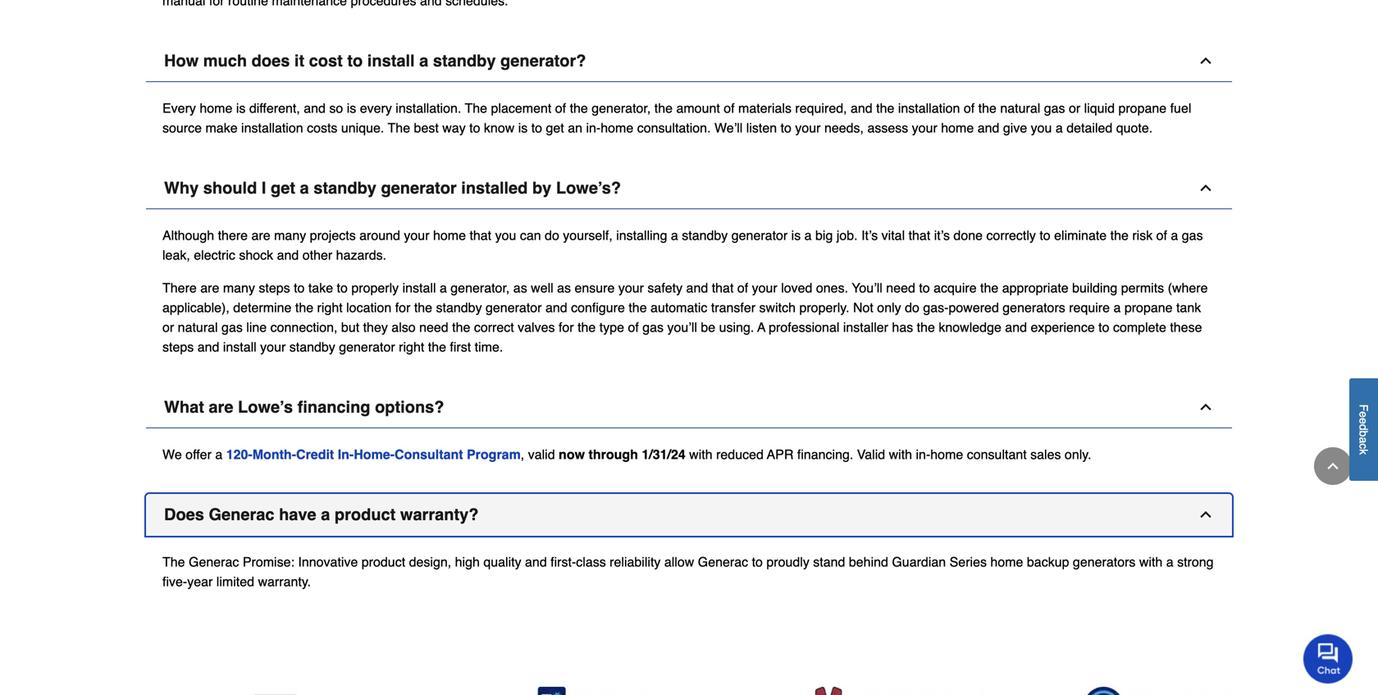 Task type: vqa. For each thing, say whether or not it's contained in the screenshot.
the 90250 Button
no



Task type: locate. For each thing, give the bounding box(es) containing it.
gas left you'll
[[643, 320, 664, 335]]

0 vertical spatial need
[[887, 280, 916, 295]]

the up the five-
[[163, 554, 185, 569]]

or inside every home is different, and so is every installation. the placement of the generator, the amount of materials required, and the installation of the natural gas or liquid propane fuel source make installation costs unique. the best way to know is to get an in-home consultation. we'll listen to your needs, assess your home and give you a detailed quote.
[[1069, 100, 1081, 116]]

generator
[[381, 178, 457, 197], [732, 228, 788, 243], [486, 300, 542, 315], [339, 339, 395, 354]]

ensure
[[575, 280, 615, 295]]

is up make
[[236, 100, 246, 116]]

1 horizontal spatial that
[[712, 280, 734, 295]]

chevron up image inside what are lowe's financing options? button
[[1198, 399, 1215, 415]]

only
[[878, 300, 902, 315]]

professional
[[769, 320, 840, 335]]

need right also
[[419, 320, 449, 335]]

only.
[[1065, 447, 1092, 462]]

in- right an at the top of the page
[[586, 120, 601, 135]]

a left strong
[[1167, 554, 1174, 569]]

generators down appropriate
[[1003, 300, 1066, 315]]

generator up loved
[[732, 228, 788, 243]]

0 vertical spatial generators
[[1003, 300, 1066, 315]]

1 horizontal spatial or
[[1069, 100, 1081, 116]]

to down require
[[1099, 320, 1110, 335]]

0 horizontal spatial need
[[419, 320, 449, 335]]

that
[[470, 228, 492, 243], [909, 228, 931, 243], [712, 280, 734, 295]]

that up transfer
[[712, 280, 734, 295]]

chevron up image inside how much does it cost to install a standby generator? button
[[1198, 52, 1215, 69]]

1 horizontal spatial generator,
[[592, 100, 651, 116]]

are up 'applicable),'
[[200, 280, 219, 295]]

get left an at the top of the page
[[546, 120, 564, 135]]

0 horizontal spatial get
[[271, 178, 295, 197]]

complete
[[1114, 320, 1167, 335]]

chevron up image for why should i get a standby generator installed by lowe's?
[[1198, 180, 1215, 196]]

0 horizontal spatial you
[[495, 228, 517, 243]]

0 vertical spatial many
[[274, 228, 306, 243]]

1 horizontal spatial do
[[905, 300, 920, 315]]

4 chevron up image from the top
[[1198, 506, 1215, 523]]

and left first-
[[525, 554, 547, 569]]

home down installed
[[433, 228, 466, 243]]

vital
[[882, 228, 905, 243]]

building
[[1073, 280, 1118, 295]]

detailed
[[1067, 120, 1113, 135]]

need up only
[[887, 280, 916, 295]]

you inside every home is different, and so is every installation. the placement of the generator, the amount of materials required, and the installation of the natural gas or liquid propane fuel source make installation costs unique. the best way to know is to get an in-home consultation. we'll listen to your needs, assess your home and give you a detailed quote.
[[1031, 120, 1053, 135]]

a inside the generac promise: innovative product design, high quality and first-class reliability allow generac to proudly stand behind guardian series home backup generators with a strong five-year limited warranty.
[[1167, 554, 1174, 569]]

or
[[1069, 100, 1081, 116], [163, 320, 174, 335]]

financing
[[298, 398, 371, 416]]

1 vertical spatial steps
[[163, 339, 194, 354]]

options?
[[375, 398, 444, 416]]

for right "valves"
[[559, 320, 574, 335]]

correctly
[[987, 228, 1037, 243]]

what are lowe's financing options?
[[164, 398, 444, 416]]

installed
[[461, 178, 528, 197]]

type
[[600, 320, 625, 335]]

or up detailed on the right top of page
[[1069, 100, 1081, 116]]

1 horizontal spatial need
[[887, 280, 916, 295]]

home left give
[[942, 120, 974, 135]]

you left can
[[495, 228, 517, 243]]

0 vertical spatial installation
[[899, 100, 961, 116]]

1 chevron up image from the top
[[1198, 52, 1215, 69]]

a inside every home is different, and so is every installation. the placement of the generator, the amount of materials required, and the installation of the natural gas or liquid propane fuel source make installation costs unique. the best way to know is to get an in-home consultation. we'll listen to your needs, assess your home and give you a detailed quote.
[[1056, 120, 1064, 135]]

many up the other
[[274, 228, 306, 243]]

chevron up image inside does generac have a product warranty? button
[[1198, 506, 1215, 523]]

these
[[1171, 320, 1203, 335]]

what
[[164, 398, 204, 416]]

every
[[163, 100, 196, 116]]

the inside the generac promise: innovative product design, high quality and first-class reliability allow generac to proudly stand behind guardian series home backup generators with a strong five-year limited warranty.
[[163, 554, 185, 569]]

3 chevron up image from the top
[[1198, 399, 1215, 415]]

eliminate
[[1055, 228, 1107, 243]]

hazards.
[[336, 247, 387, 262]]

are inside what are lowe's financing options? button
[[209, 398, 233, 416]]

generators right the backup
[[1074, 554, 1136, 569]]

generators inside there are many steps to take to properly install a generator, as well as ensure your safety and that of your loved ones. you'll need to acquire the appropriate building permits (where applicable), determine the right location for the standby generator and configure the automatic transfer switch properly. not only do gas-powered generators require a propane tank or natural gas line connection, but they also need the correct valves for the type of gas you'll be using. a professional installer has the knowledge and experience to complete these steps and install your standby generator right the first time.
[[1003, 300, 1066, 315]]

in- right valid
[[916, 447, 931, 462]]

as right well
[[557, 280, 571, 295]]

and up costs
[[304, 100, 326, 116]]

generac for have
[[209, 505, 275, 524]]

does generac have a product warranty? button
[[146, 494, 1233, 536]]

steps
[[259, 280, 290, 295], [163, 339, 194, 354]]

gas left liquid
[[1045, 100, 1066, 116]]

for up also
[[395, 300, 411, 315]]

best
[[414, 120, 439, 135]]

0 vertical spatial generator,
[[592, 100, 651, 116]]

to right correctly
[[1040, 228, 1051, 243]]

1 horizontal spatial as
[[557, 280, 571, 295]]

you'll
[[668, 320, 698, 335]]

0 horizontal spatial generator,
[[451, 280, 510, 295]]

1 vertical spatial in-
[[916, 447, 931, 462]]

1 vertical spatial many
[[223, 280, 255, 295]]

first
[[450, 339, 471, 354]]

f e e d b a c k
[[1358, 405, 1371, 455]]

does
[[164, 505, 204, 524]]

2 chevron up image from the top
[[1198, 180, 1215, 196]]

know
[[484, 120, 515, 135]]

right
[[317, 300, 343, 315], [399, 339, 425, 354]]

0 vertical spatial the
[[465, 100, 488, 116]]

0 horizontal spatial generators
[[1003, 300, 1066, 315]]

a
[[758, 320, 766, 335]]

chevron up image
[[1198, 52, 1215, 69], [1198, 180, 1215, 196], [1198, 399, 1215, 415], [1198, 506, 1215, 523]]

2 vertical spatial are
[[209, 398, 233, 416]]

1 vertical spatial natural
[[178, 320, 218, 335]]

home left consultant
[[931, 447, 964, 462]]

scroll to top element
[[1315, 447, 1353, 485]]

1 vertical spatial get
[[271, 178, 295, 197]]

a dark blue background check icon. image
[[426, 687, 676, 695]]

0 vertical spatial do
[[545, 228, 560, 243]]

design,
[[409, 554, 452, 569]]

propane up quote.
[[1119, 100, 1167, 116]]

steps down 'applicable),'
[[163, 339, 194, 354]]

generator inside button
[[381, 178, 457, 197]]

generac right allow
[[698, 554, 749, 569]]

to left proudly
[[752, 554, 763, 569]]

0 horizontal spatial as
[[514, 280, 528, 295]]

home inside the although there are many projects around your home that you can do yourself, installing a standby generator is a big job. it's vital that it's done correctly to eliminate the risk of a gas leak, electric shock and other hazards.
[[433, 228, 466, 243]]

0 vertical spatial natural
[[1001, 100, 1041, 116]]

chevron up image for how much does it cost to install a standby generator?
[[1198, 52, 1215, 69]]

0 horizontal spatial or
[[163, 320, 174, 335]]

generator, up correct
[[451, 280, 510, 295]]

chevron up image inside why should i get a standby generator installed by lowe's? button
[[1198, 180, 1215, 196]]

do right can
[[545, 228, 560, 243]]

need
[[887, 280, 916, 295], [419, 320, 449, 335]]

your right around
[[404, 228, 430, 243]]

with right valid
[[889, 447, 913, 462]]

and left the other
[[277, 247, 299, 262]]

electric
[[194, 247, 236, 262]]

take
[[308, 280, 333, 295]]

generator down "they"
[[339, 339, 395, 354]]

0 vertical spatial for
[[395, 300, 411, 315]]

standby up first
[[436, 300, 482, 315]]

should
[[203, 178, 257, 197]]

to inside the generac promise: innovative product design, high quality and first-class reliability allow generac to proudly stand behind guardian series home backup generators with a strong five-year limited warranty.
[[752, 554, 763, 569]]

0 horizontal spatial steps
[[163, 339, 194, 354]]

0 vertical spatial steps
[[259, 280, 290, 295]]

series
[[950, 554, 987, 569]]

e up d
[[1358, 412, 1371, 418]]

1 as from the left
[[514, 280, 528, 295]]

home-
[[354, 447, 395, 462]]

you inside the although there are many projects around your home that you can do yourself, installing a standby generator is a big job. it's vital that it's done correctly to eliminate the risk of a gas leak, electric shock and other hazards.
[[495, 228, 517, 243]]

2 vertical spatial the
[[163, 554, 185, 569]]

0 horizontal spatial do
[[545, 228, 560, 243]]

product inside button
[[335, 505, 396, 524]]

product for design,
[[362, 554, 406, 569]]

your inside the although there are many projects around your home that you can do yourself, installing a standby generator is a big job. it's vital that it's done correctly to eliminate the risk of a gas leak, electric shock and other hazards.
[[404, 228, 430, 243]]

0 horizontal spatial for
[[395, 300, 411, 315]]

generator up correct
[[486, 300, 542, 315]]

right down the take
[[317, 300, 343, 315]]

are up shock
[[252, 228, 271, 243]]

you right give
[[1031, 120, 1053, 135]]

get right 'i'
[[271, 178, 295, 197]]

as left well
[[514, 280, 528, 295]]

1 vertical spatial propane
[[1125, 300, 1173, 315]]

yourself,
[[563, 228, 613, 243]]

location
[[346, 300, 392, 315]]

1 horizontal spatial generators
[[1074, 554, 1136, 569]]

generac up year
[[189, 554, 239, 569]]

your right assess
[[912, 120, 938, 135]]

it's
[[935, 228, 950, 243]]

a right installing
[[671, 228, 679, 243]]

propane down permits at the right of page
[[1125, 300, 1173, 315]]

not
[[854, 300, 874, 315]]

1 vertical spatial right
[[399, 339, 425, 354]]

source
[[163, 120, 202, 135]]

generac for promise:
[[189, 554, 239, 569]]

is left big
[[792, 228, 801, 243]]

to down the 'placement'
[[532, 120, 543, 135]]

generator, up consultation.
[[592, 100, 651, 116]]

are right the what
[[209, 398, 233, 416]]

1 vertical spatial you
[[495, 228, 517, 243]]

backup
[[1028, 554, 1070, 569]]

and down well
[[546, 300, 568, 315]]

1 vertical spatial the
[[388, 120, 410, 135]]

0 horizontal spatial right
[[317, 300, 343, 315]]

1 vertical spatial do
[[905, 300, 920, 315]]

0 vertical spatial you
[[1031, 120, 1053, 135]]

1 vertical spatial product
[[362, 554, 406, 569]]

with right 1/31/24 on the left bottom
[[690, 447, 713, 462]]

generator inside the although there are many projects around your home that you can do yourself, installing a standby generator is a big job. it's vital that it's done correctly to eliminate the risk of a gas leak, electric shock and other hazards.
[[732, 228, 788, 243]]

1 horizontal spatial in-
[[916, 447, 931, 462]]

gas right risk
[[1183, 228, 1204, 243]]

product left design,
[[362, 554, 406, 569]]

product
[[335, 505, 396, 524], [362, 554, 406, 569]]

of
[[555, 100, 566, 116], [724, 100, 735, 116], [964, 100, 975, 116], [1157, 228, 1168, 243], [738, 280, 749, 295], [628, 320, 639, 335]]

1 vertical spatial for
[[559, 320, 574, 335]]

loved
[[782, 280, 813, 295]]

0 horizontal spatial many
[[223, 280, 255, 295]]

you'll
[[852, 280, 883, 295]]

using.
[[720, 320, 755, 335]]

the up "way"
[[465, 100, 488, 116]]

product up innovative
[[335, 505, 396, 524]]

first-
[[551, 554, 576, 569]]

0 vertical spatial get
[[546, 120, 564, 135]]

natural up give
[[1001, 100, 1041, 116]]

does
[[252, 51, 290, 70]]

d
[[1358, 424, 1371, 431]]

1 vertical spatial or
[[163, 320, 174, 335]]

are inside there are many steps to take to properly install a generator, as well as ensure your safety and that of your loved ones. you'll need to acquire the appropriate building permits (where applicable), determine the right location for the standby generator and configure the automatic transfer switch properly. not only do gas-powered generators require a propane tank or natural gas line connection, but they also need the correct valves for the type of gas you'll be using. a professional installer has the knowledge and experience to complete these steps and install your standby generator right the first time.
[[200, 280, 219, 295]]

that down installed
[[470, 228, 492, 243]]

product inside the generac promise: innovative product design, high quality and first-class reliability allow generac to proudly stand behind guardian series home backup generators with a strong five-year limited warranty.
[[362, 554, 406, 569]]

the left the best
[[388, 120, 410, 135]]

gas left line
[[222, 320, 243, 335]]

2 e from the top
[[1358, 418, 1371, 424]]

0 horizontal spatial in-
[[586, 120, 601, 135]]

around
[[360, 228, 401, 243]]

k
[[1358, 449, 1371, 455]]

many inside there are many steps to take to properly install a generator, as well as ensure your safety and that of your loved ones. you'll need to acquire the appropriate building permits (where applicable), determine the right location for the standby generator and configure the automatic transfer switch properly. not only do gas-powered generators require a propane tank or natural gas line connection, but they also need the correct valves for the type of gas you'll be using. a professional installer has the knowledge and experience to complete these steps and install your standby generator right the first time.
[[223, 280, 255, 295]]

1 horizontal spatial many
[[274, 228, 306, 243]]

the inside the although there are many projects around your home that you can do yourself, installing a standby generator is a big job. it's vital that it's done correctly to eliminate the risk of a gas leak, electric shock and other hazards.
[[1111, 228, 1129, 243]]

are
[[252, 228, 271, 243], [200, 280, 219, 295], [209, 398, 233, 416]]

install up every
[[368, 51, 415, 70]]

generac inside button
[[209, 505, 275, 524]]

standby
[[433, 51, 496, 70], [314, 178, 377, 197], [682, 228, 728, 243], [436, 300, 482, 315], [290, 339, 336, 354]]

many up 'determine'
[[223, 280, 255, 295]]

2 vertical spatial install
[[223, 339, 257, 354]]

a up k
[[1358, 437, 1371, 444]]

standby up installation.
[[433, 51, 496, 70]]

steps up 'determine'
[[259, 280, 290, 295]]

how much does it cost to install a standby generator? button
[[146, 40, 1233, 82]]

1 horizontal spatial you
[[1031, 120, 1053, 135]]

proudly
[[767, 554, 810, 569]]

2 horizontal spatial with
[[1140, 554, 1163, 569]]

why
[[164, 178, 199, 197]]

give
[[1004, 120, 1028, 135]]

installation.
[[396, 100, 462, 116]]

0 horizontal spatial that
[[470, 228, 492, 243]]

f
[[1358, 405, 1371, 412]]

install inside how much does it cost to install a standby generator? button
[[368, 51, 415, 70]]

1 vertical spatial installation
[[241, 120, 303, 135]]

1 vertical spatial are
[[200, 280, 219, 295]]

install down line
[[223, 339, 257, 354]]

0 horizontal spatial the
[[163, 554, 185, 569]]

to right the cost
[[347, 51, 363, 70]]

valid
[[528, 447, 555, 462]]

0 vertical spatial or
[[1069, 100, 1081, 116]]

require
[[1070, 300, 1111, 315]]

standby up projects in the left top of the page
[[314, 178, 377, 197]]

there
[[218, 228, 248, 243]]

natural
[[1001, 100, 1041, 116], [178, 320, 218, 335]]

0 vertical spatial are
[[252, 228, 271, 243]]

are inside the although there are many projects around your home that you can do yourself, installing a standby generator is a big job. it's vital that it's done correctly to eliminate the risk of a gas leak, electric shock and other hazards.
[[252, 228, 271, 243]]

or inside there are many steps to take to properly install a generator, as well as ensure your safety and that of your loved ones. you'll need to acquire the appropriate building permits (where applicable), determine the right location for the standby generator and configure the automatic transfer switch properly. not only do gas-powered generators require a propane tank or natural gas line connection, but they also need the correct valves for the type of gas you'll be using. a professional installer has the knowledge and experience to complete these steps and install your standby generator right the first time.
[[163, 320, 174, 335]]

it's
[[862, 228, 878, 243]]

1 e from the top
[[1358, 412, 1371, 418]]

standby inside the although there are many projects around your home that you can do yourself, installing a standby generator is a big job. it's vital that it's done correctly to eliminate the risk of a gas leak, electric shock and other hazards.
[[682, 228, 728, 243]]

0 vertical spatial product
[[335, 505, 396, 524]]

1 vertical spatial need
[[419, 320, 449, 335]]

e up the b
[[1358, 418, 1371, 424]]

do inside the although there are many projects around your home that you can do yourself, installing a standby generator is a big job. it's vital that it's done correctly to eliminate the risk of a gas leak, electric shock and other hazards.
[[545, 228, 560, 243]]

1 vertical spatial generators
[[1074, 554, 1136, 569]]

1 vertical spatial generator,
[[451, 280, 510, 295]]

much
[[203, 51, 247, 70]]

are for many
[[200, 280, 219, 295]]

propane inside every home is different, and so is every installation. the placement of the generator, the amount of materials required, and the installation of the natural gas or liquid propane fuel source make installation costs unique. the best way to know is to get an in-home consultation. we'll listen to your needs, assess your home and give you a detailed quote.
[[1119, 100, 1167, 116]]

propane
[[1119, 100, 1167, 116], [1125, 300, 1173, 315]]

unique.
[[341, 120, 384, 135]]

0 vertical spatial in-
[[586, 120, 601, 135]]

gas inside every home is different, and so is every installation. the placement of the generator, the amount of materials required, and the installation of the natural gas or liquid propane fuel source make installation costs unique. the best way to know is to get an in-home consultation. we'll listen to your needs, assess your home and give you a detailed quote.
[[1045, 100, 1066, 116]]

1 horizontal spatial natural
[[1001, 100, 1041, 116]]

your
[[796, 120, 821, 135], [912, 120, 938, 135], [404, 228, 430, 243], [619, 280, 644, 295], [752, 280, 778, 295], [260, 339, 286, 354]]

natural inside every home is different, and so is every installation. the placement of the generator, the amount of materials required, and the installation of the natural gas or liquid propane fuel source make installation costs unique. the best way to know is to get an in-home consultation. we'll listen to your needs, assess your home and give you a detailed quote.
[[1001, 100, 1041, 116]]

home inside the generac promise: innovative product design, high quality and first-class reliability allow generac to proudly stand behind guardian series home backup generators with a strong five-year limited warranty.
[[991, 554, 1024, 569]]

1 horizontal spatial get
[[546, 120, 564, 135]]

0 horizontal spatial natural
[[178, 320, 218, 335]]

0 vertical spatial propane
[[1119, 100, 1167, 116]]

or down 'applicable),'
[[163, 320, 174, 335]]

generator down the best
[[381, 178, 457, 197]]

that left it's
[[909, 228, 931, 243]]

install up also
[[403, 280, 436, 295]]

standby down why should i get a standby generator installed by lowe's? button
[[682, 228, 728, 243]]

0 vertical spatial install
[[368, 51, 415, 70]]

right down also
[[399, 339, 425, 354]]

generac
[[209, 505, 275, 524], [189, 554, 239, 569], [698, 554, 749, 569]]

1 horizontal spatial steps
[[259, 280, 290, 295]]

with left strong
[[1140, 554, 1163, 569]]

a right "properly" on the top left of page
[[440, 280, 447, 295]]



Task type: describe. For each thing, give the bounding box(es) containing it.
what are lowe's financing options? button
[[146, 386, 1233, 428]]

to inside the although there are many projects around your home that you can do yourself, installing a standby generator is a big job. it's vital that it's done correctly to eliminate the risk of a gas leak, electric shock and other hazards.
[[1040, 228, 1051, 243]]

your down required,
[[796, 120, 821, 135]]

other
[[303, 247, 333, 262]]

is down the 'placement'
[[519, 120, 528, 135]]

the generac promise: innovative product design, high quality and first-class reliability allow generac to proudly stand behind guardian series home backup generators with a strong five-year limited warranty.
[[163, 554, 1214, 589]]

propane inside there are many steps to take to properly install a generator, as well as ensure your safety and that of your loved ones. you'll need to acquire the appropriate building permits (where applicable), determine the right location for the standby generator and configure the automatic transfer switch properly. not only do gas-powered generators require a propane tank or natural gas line connection, but they also need the correct valves for the type of gas you'll be using. a professional installer has the knowledge and experience to complete these steps and install your standby generator right the first time.
[[1125, 300, 1173, 315]]

we offer a 120-month-credit in-home-consultant program , valid now through 1/31/24 with reduced apr financing. valid with in-home consultant sales only.
[[163, 447, 1092, 462]]

and inside the although there are many projects around your home that you can do yourself, installing a standby generator is a big job. it's vital that it's done correctly to eliminate the risk of a gas leak, electric shock and other hazards.
[[277, 247, 299, 262]]

determine
[[233, 300, 292, 315]]

a right 'i'
[[300, 178, 309, 197]]

a dark blue credit card icon. image
[[149, 687, 400, 695]]

acquire
[[934, 280, 977, 295]]

year
[[187, 574, 213, 589]]

and down 'applicable),'
[[198, 339, 219, 354]]

chevron up image for does generac have a product warranty?
[[1198, 506, 1215, 523]]

strong
[[1178, 554, 1214, 569]]

properly
[[352, 280, 399, 295]]

your up switch
[[752, 280, 778, 295]]

properly.
[[800, 300, 850, 315]]

shock
[[239, 247, 273, 262]]

there are many steps to take to properly install a generator, as well as ensure your safety and that of your loved ones. you'll need to acquire the appropriate building permits (where applicable), determine the right location for the standby generator and configure the automatic transfer switch properly. not only do gas-powered generators require a propane tank or natural gas line connection, but they also need the correct valves for the type of gas you'll be using. a professional installer has the knowledge and experience to complete these steps and install your standby generator right the first time.
[[163, 280, 1209, 354]]

a up installation.
[[420, 51, 429, 70]]

does generac have a product warranty?
[[164, 505, 479, 524]]

0 horizontal spatial installation
[[241, 120, 303, 135]]

a right offer
[[215, 447, 223, 462]]

apr
[[767, 447, 794, 462]]

allow
[[665, 554, 695, 569]]

innovative
[[298, 554, 358, 569]]

an
[[568, 120, 583, 135]]

a blue 1-year labor warranty icon. image
[[979, 687, 1230, 695]]

class
[[576, 554, 606, 569]]

financing.
[[798, 447, 854, 462]]

1 horizontal spatial right
[[399, 339, 425, 354]]

are for lowe's
[[209, 398, 233, 416]]

chevron up image for what are lowe's financing options?
[[1198, 399, 1215, 415]]

2 horizontal spatial the
[[465, 100, 488, 116]]

standby down connection,
[[290, 339, 336, 354]]

consultant
[[967, 447, 1027, 462]]

automatic
[[651, 300, 708, 315]]

your down line
[[260, 339, 286, 354]]

get inside every home is different, and so is every installation. the placement of the generator, the amount of materials required, and the installation of the natural gas or liquid propane fuel source make installation costs unique. the best way to know is to get an in-home consultation. we'll listen to your needs, assess your home and give you a detailed quote.
[[546, 120, 564, 135]]

is right so at the left
[[347, 100, 356, 116]]

although
[[163, 228, 214, 243]]

i
[[262, 178, 266, 197]]

warranty.
[[258, 574, 311, 589]]

every
[[360, 100, 392, 116]]

valves
[[518, 320, 555, 335]]

is inside the although there are many projects around your home that you can do yourself, installing a standby generator is a big job. it's vital that it's done correctly to eliminate the risk of a gas leak, electric shock and other hazards.
[[792, 228, 801, 243]]

,
[[521, 447, 525, 462]]

a right require
[[1114, 300, 1121, 315]]

chevron up image
[[1326, 458, 1342, 474]]

also
[[392, 320, 416, 335]]

to inside button
[[347, 51, 363, 70]]

1 horizontal spatial installation
[[899, 100, 961, 116]]

placement
[[491, 100, 552, 116]]

1 horizontal spatial with
[[889, 447, 913, 462]]

to left the take
[[294, 280, 305, 295]]

2 as from the left
[[557, 280, 571, 295]]

sales
[[1031, 447, 1062, 462]]

they
[[363, 320, 388, 335]]

lowe's?
[[556, 178, 621, 197]]

2 horizontal spatial that
[[909, 228, 931, 243]]

c
[[1358, 444, 1371, 449]]

connection,
[[271, 320, 338, 335]]

through
[[589, 447, 638, 462]]

make
[[206, 120, 238, 135]]

we
[[163, 447, 182, 462]]

transfer
[[711, 300, 756, 315]]

experience
[[1031, 320, 1096, 335]]

consultant
[[395, 447, 463, 462]]

why should i get a standby generator installed by lowe's?
[[164, 178, 621, 197]]

chat invite button image
[[1304, 634, 1354, 684]]

1 horizontal spatial for
[[559, 320, 574, 335]]

limited
[[217, 574, 254, 589]]

every home is different, and so is every installation. the placement of the generator, the amount of materials required, and the installation of the natural gas or liquid propane fuel source make installation costs unique. the best way to know is to get an in-home consultation. we'll listen to your needs, assess your home and give you a detailed quote.
[[163, 100, 1192, 135]]

generator, inside every home is different, and so is every installation. the placement of the generator, the amount of materials required, and the installation of the natural gas or liquid propane fuel source make installation costs unique. the best way to know is to get an in-home consultation. we'll listen to your needs, assess your home and give you a detailed quote.
[[592, 100, 651, 116]]

your left 'safety'
[[619, 280, 644, 295]]

generator?
[[501, 51, 586, 70]]

120-
[[226, 447, 253, 462]]

projects
[[310, 228, 356, 243]]

product for warranty?
[[335, 505, 396, 524]]

and up the automatic
[[687, 280, 709, 295]]

1/31/24
[[642, 447, 686, 462]]

to right the take
[[337, 280, 348, 295]]

tank
[[1177, 300, 1202, 315]]

and inside the generac promise: innovative product design, high quality and first-class reliability allow generac to proudly stand behind guardian series home backup generators with a strong five-year limited warranty.
[[525, 554, 547, 569]]

be
[[701, 320, 716, 335]]

in-
[[338, 447, 354, 462]]

natural inside there are many steps to take to properly install a generator, as well as ensure your safety and that of your loved ones. you'll need to acquire the appropriate building permits (where applicable), determine the right location for the standby generator and configure the automatic transfer switch properly. not only do gas-powered generators require a propane tank or natural gas line connection, but they also need the correct valves for the type of gas you'll be using. a professional installer has the knowledge and experience to complete these steps and install your standby generator right the first time.
[[178, 320, 218, 335]]

so
[[329, 100, 343, 116]]

fuel
[[1171, 100, 1192, 116]]

risk
[[1133, 228, 1153, 243]]

a right "have"
[[321, 505, 330, 524]]

line
[[246, 320, 267, 335]]

to right listen
[[781, 120, 792, 135]]

knowledge
[[939, 320, 1002, 335]]

different,
[[249, 100, 300, 116]]

1 horizontal spatial the
[[388, 120, 410, 135]]

with inside the generac promise: innovative product design, high quality and first-class reliability allow generac to proudly stand behind guardian series home backup generators with a strong five-year limited warranty.
[[1140, 554, 1163, 569]]

amount
[[677, 100, 721, 116]]

costs
[[307, 120, 338, 135]]

to right "way"
[[470, 120, 481, 135]]

120-month-credit in-home-consultant program link
[[226, 447, 521, 462]]

and down appropriate
[[1006, 320, 1028, 335]]

assess
[[868, 120, 909, 135]]

to up the gas- in the right of the page
[[920, 280, 931, 295]]

1 vertical spatial install
[[403, 280, 436, 295]]

that inside there are many steps to take to properly install a generator, as well as ensure your safety and that of your loved ones. you'll need to acquire the appropriate building permits (where applicable), determine the right location for the standby generator and configure the automatic transfer switch properly. not only do gas-powered generators require a propane tank or natural gas line connection, but they also need the correct valves for the type of gas you'll be using. a professional installer has the knowledge and experience to complete these steps and install your standby generator right the first time.
[[712, 280, 734, 295]]

ones.
[[817, 280, 849, 295]]

needs,
[[825, 120, 864, 135]]

and up needs,
[[851, 100, 873, 116]]

well
[[531, 280, 554, 295]]

can
[[520, 228, 541, 243]]

installer
[[844, 320, 889, 335]]

gas inside the although there are many projects around your home that you can do yourself, installing a standby generator is a big job. it's vital that it's done correctly to eliminate the risk of a gas leak, electric shock and other hazards.
[[1183, 228, 1204, 243]]

generators inside the generac promise: innovative product design, high quality and first-class reliability allow generac to proudly stand behind guardian series home backup generators with a strong five-year limited warranty.
[[1074, 554, 1136, 569]]

now
[[559, 447, 585, 462]]

high
[[455, 554, 480, 569]]

and left give
[[978, 120, 1000, 135]]

permits
[[1122, 280, 1165, 295]]

behind
[[849, 554, 889, 569]]

a lowe's red vest icon. image
[[703, 687, 953, 695]]

why should i get a standby generator installed by lowe's? button
[[146, 167, 1233, 209]]

in- inside every home is different, and so is every installation. the placement of the generator, the amount of materials required, and the installation of the natural gas or liquid propane fuel source make installation costs unique. the best way to know is to get an in-home consultation. we'll listen to your needs, assess your home and give you a detailed quote.
[[586, 120, 601, 135]]

switch
[[760, 300, 796, 315]]

credit
[[296, 447, 334, 462]]

home up make
[[200, 100, 233, 116]]

there
[[163, 280, 197, 295]]

warranty?
[[400, 505, 479, 524]]

a right risk
[[1172, 228, 1179, 243]]

five-
[[163, 574, 187, 589]]

quote.
[[1117, 120, 1153, 135]]

get inside button
[[271, 178, 295, 197]]

0 vertical spatial right
[[317, 300, 343, 315]]

quality
[[484, 554, 522, 569]]

a left big
[[805, 228, 812, 243]]

b
[[1358, 431, 1371, 437]]

generator, inside there are many steps to take to properly install a generator, as well as ensure your safety and that of your loved ones. you'll need to acquire the appropriate building permits (where applicable), determine the right location for the standby generator and configure the automatic transfer switch properly. not only do gas-powered generators require a propane tank or natural gas line connection, but they also need the correct valves for the type of gas you'll be using. a professional installer has the knowledge and experience to complete these steps and install your standby generator right the first time.
[[451, 280, 510, 295]]

many inside the although there are many projects around your home that you can do yourself, installing a standby generator is a big job. it's vital that it's done correctly to eliminate the risk of a gas leak, electric shock and other hazards.
[[274, 228, 306, 243]]

do inside there are many steps to take to properly install a generator, as well as ensure your safety and that of your loved ones. you'll need to acquire the appropriate building permits (where applicable), determine the right location for the standby generator and configure the automatic transfer switch properly. not only do gas-powered generators require a propane tank or natural gas line connection, but they also need the correct valves for the type of gas you'll be using. a professional installer has the knowledge and experience to complete these steps and install your standby generator right the first time.
[[905, 300, 920, 315]]

of inside the although there are many projects around your home that you can do yourself, installing a standby generator is a big job. it's vital that it's done correctly to eliminate the risk of a gas leak, electric shock and other hazards.
[[1157, 228, 1168, 243]]

0 horizontal spatial with
[[690, 447, 713, 462]]

home right an at the top of the page
[[601, 120, 634, 135]]



